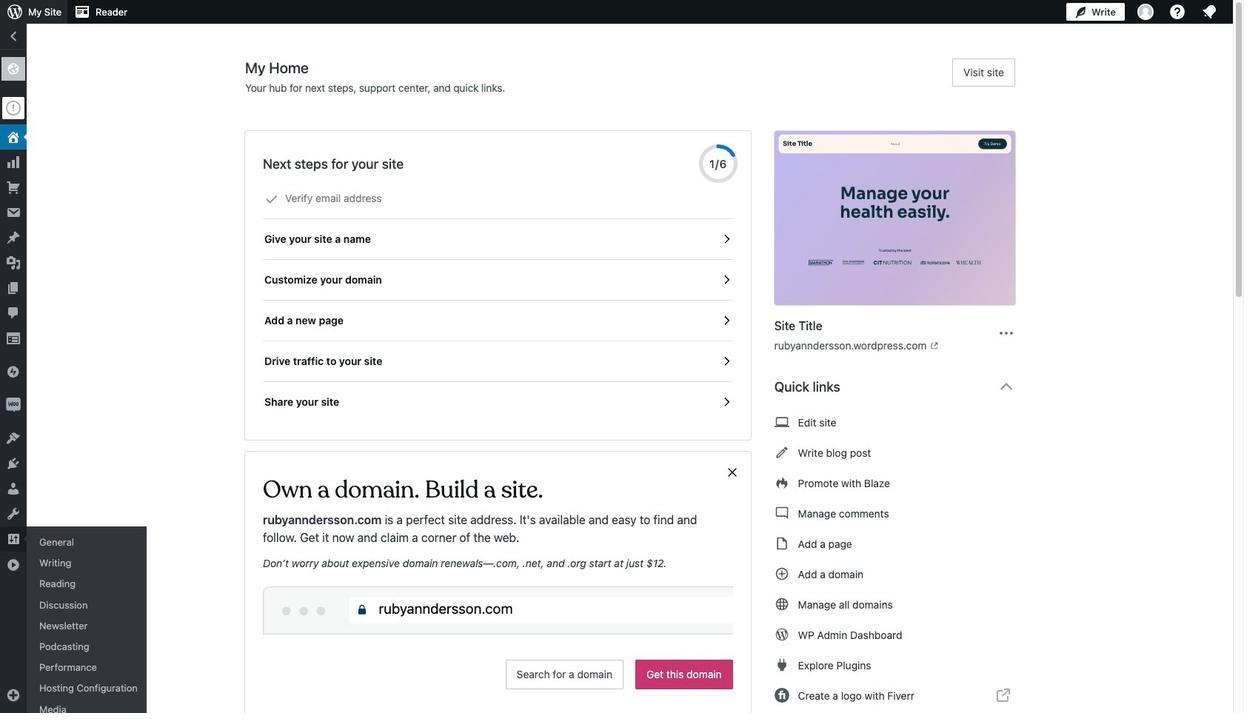 Task type: locate. For each thing, give the bounding box(es) containing it.
img image
[[6, 364, 21, 379], [6, 398, 21, 413]]

1 vertical spatial img image
[[6, 398, 21, 413]]

dismiss domain name promotion image
[[726, 464, 739, 481]]

task enabled image
[[720, 233, 733, 246], [720, 273, 733, 287], [720, 314, 733, 327], [720, 355, 733, 368], [720, 396, 733, 409]]

edit image
[[775, 444, 789, 461]]

progress bar
[[699, 144, 737, 183]]

0 vertical spatial img image
[[6, 364, 21, 379]]

my profile image
[[1138, 4, 1154, 20]]

1 img image from the top
[[6, 364, 21, 379]]

main content
[[245, 59, 1027, 713]]

launchpad checklist element
[[263, 179, 733, 422]]

help image
[[1169, 3, 1187, 21]]

laptop image
[[775, 413, 789, 431]]

3 task enabled image from the top
[[720, 314, 733, 327]]

1 task enabled image from the top
[[720, 233, 733, 246]]

manage your notifications image
[[1201, 3, 1218, 21]]

insert_drive_file image
[[775, 535, 789, 553]]

4 task enabled image from the top
[[720, 355, 733, 368]]



Task type: describe. For each thing, give the bounding box(es) containing it.
2 task enabled image from the top
[[720, 273, 733, 287]]

5 task enabled image from the top
[[720, 396, 733, 409]]

2 img image from the top
[[6, 398, 21, 413]]

more options for site site title image
[[998, 324, 1015, 342]]

mode_comment image
[[775, 504, 789, 522]]



Task type: vqa. For each thing, say whether or not it's contained in the screenshot.
the bottom Task enabled icon
yes



